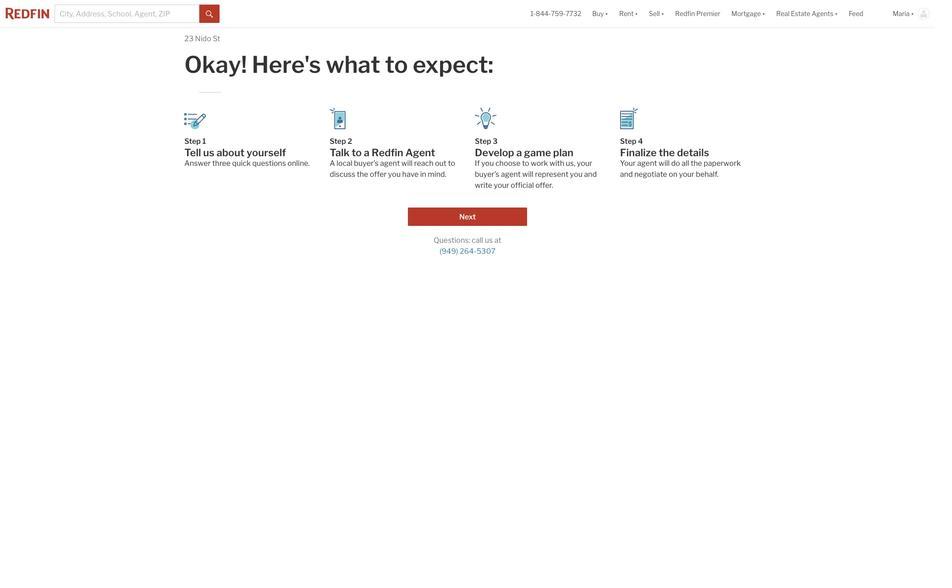 Task type: describe. For each thing, give the bounding box(es) containing it.
behalf.
[[696, 170, 719, 179]]

about
[[217, 147, 244, 159]]

redfin premier button
[[670, 0, 726, 28]]

(949)
[[440, 247, 458, 256]]

1 horizontal spatial you
[[481, 159, 494, 168]]

what
[[326, 51, 380, 78]]

redfin inside button
[[675, 10, 695, 18]]

buy ▾
[[592, 10, 608, 18]]

maria ▾
[[893, 10, 914, 18]]

feed button
[[843, 0, 887, 28]]

to inside the step 3 develop a game plan if you choose to work with us, your buyer's agent will represent you and write your official offer.
[[522, 159, 529, 168]]

next
[[459, 213, 476, 221]]

develop
[[475, 147, 514, 159]]

answer
[[184, 159, 211, 168]]

redfin premier
[[675, 10, 721, 18]]

choose
[[496, 159, 521, 168]]

buyer's inside the step 3 develop a game plan if you choose to work with us, your buyer's agent will represent you and write your official offer.
[[475, 170, 499, 179]]

1-
[[530, 10, 536, 18]]

buyer's inside step 2 talk to a redfin agent a local buyer's agent will reach out to discuss the offer you have in mind.
[[354, 159, 379, 168]]

st
[[213, 34, 220, 43]]

discuss
[[330, 170, 355, 179]]

okay! here's what to expect:
[[184, 51, 494, 78]]

expect:
[[413, 51, 494, 78]]

844-
[[536, 10, 551, 18]]

questions
[[252, 159, 286, 168]]

real estate agents ▾
[[776, 10, 838, 18]]

buy ▾ button
[[587, 0, 614, 28]]

represent
[[535, 170, 569, 179]]

23 nido st
[[184, 34, 220, 43]]

your inside step 4 finalize the details your agent will do all the paperwork and negotiate on your behalf.
[[679, 170, 694, 179]]

4
[[638, 137, 643, 146]]

finalize
[[620, 147, 657, 159]]

▾ for rent ▾
[[635, 10, 638, 18]]

City, Address, School, Agent, ZIP search field
[[55, 5, 199, 23]]

plan
[[553, 147, 574, 159]]

okay!
[[184, 51, 247, 78]]

three
[[212, 159, 231, 168]]

to down 2
[[352, 147, 362, 159]]

rent ▾ button
[[619, 0, 638, 28]]

offer.
[[536, 181, 553, 190]]

sell ▾ button
[[644, 0, 670, 28]]

if
[[475, 159, 480, 168]]

your
[[620, 159, 636, 168]]

to right the what
[[385, 51, 408, 78]]

you for if
[[570, 170, 583, 179]]

agent inside step 2 talk to a redfin agent a local buyer's agent will reach out to discuss the offer you have in mind.
[[380, 159, 400, 168]]

online.
[[288, 159, 310, 168]]

all
[[682, 159, 689, 168]]

in
[[420, 170, 426, 179]]

negotiate
[[634, 170, 667, 179]]

▾ for maria ▾
[[911, 10, 914, 18]]

do
[[671, 159, 680, 168]]

1-844-759-7732 link
[[530, 10, 581, 18]]

▾ for sell ▾
[[661, 10, 664, 18]]

agents
[[812, 10, 834, 18]]

submit search image
[[206, 10, 213, 18]]

rent ▾
[[619, 10, 638, 18]]

feed
[[849, 10, 864, 18]]

(949) 264-5307 link
[[440, 247, 496, 256]]

mortgage ▾ button
[[732, 0, 765, 28]]

5307
[[477, 247, 496, 256]]

questions: call us at (949) 264-5307
[[434, 236, 501, 256]]

759-
[[551, 10, 566, 18]]

local
[[337, 159, 352, 168]]

a
[[330, 159, 335, 168]]

23
[[184, 34, 194, 43]]

1-844-759-7732
[[530, 10, 581, 18]]

will inside step 4 finalize the details your agent will do all the paperwork and negotiate on your behalf.
[[659, 159, 670, 168]]

sell ▾ button
[[649, 0, 664, 28]]

tell
[[184, 147, 201, 159]]

2
[[348, 137, 352, 146]]

yourself
[[247, 147, 286, 159]]

will inside the step 3 develop a game plan if you choose to work with us, your buyer's agent will represent you and write your official offer.
[[522, 170, 533, 179]]



Task type: locate. For each thing, give the bounding box(es) containing it.
1 step from the left
[[184, 137, 201, 146]]

agent down choose
[[501, 170, 521, 179]]

real
[[776, 10, 790, 18]]

step inside step 1 tell us about yourself answer three quick questions online.
[[184, 137, 201, 146]]

buyer's
[[354, 159, 379, 168], [475, 170, 499, 179]]

mortgage
[[732, 10, 761, 18]]

the left offer
[[357, 170, 368, 179]]

1 vertical spatial the
[[691, 159, 702, 168]]

2 ▾ from the left
[[635, 10, 638, 18]]

1 vertical spatial your
[[679, 170, 694, 179]]

step left 3
[[475, 137, 491, 146]]

0 vertical spatial buyer's
[[354, 159, 379, 168]]

step for develop
[[475, 137, 491, 146]]

and right the represent in the top right of the page
[[584, 170, 597, 179]]

with
[[550, 159, 564, 168]]

0 horizontal spatial the
[[357, 170, 368, 179]]

2 horizontal spatial agent
[[637, 159, 657, 168]]

1 horizontal spatial a
[[516, 147, 522, 159]]

0 horizontal spatial buyer's
[[354, 159, 379, 168]]

rent
[[619, 10, 634, 18]]

a right talk
[[364, 147, 370, 159]]

▾ for buy ▾
[[605, 10, 608, 18]]

2 step from the left
[[330, 137, 346, 146]]

to
[[385, 51, 408, 78], [352, 147, 362, 159], [448, 159, 455, 168], [522, 159, 529, 168]]

redfin up offer
[[372, 147, 403, 159]]

mind.
[[428, 170, 446, 179]]

agent inside step 4 finalize the details your agent will do all the paperwork and negotiate on your behalf.
[[637, 159, 657, 168]]

▾ for mortgage ▾
[[762, 10, 765, 18]]

1 horizontal spatial the
[[659, 147, 675, 159]]

5 ▾ from the left
[[835, 10, 838, 18]]

redfin
[[675, 10, 695, 18], [372, 147, 403, 159]]

next button
[[408, 208, 527, 226]]

2 a from the left
[[516, 147, 522, 159]]

▾ right buy
[[605, 10, 608, 18]]

0 horizontal spatial us
[[203, 147, 214, 159]]

1 horizontal spatial redfin
[[675, 10, 695, 18]]

redfin left 'premier'
[[675, 10, 695, 18]]

offer
[[370, 170, 387, 179]]

redfin inside step 2 talk to a redfin agent a local buyer's agent will reach out to discuss the offer you have in mind.
[[372, 147, 403, 159]]

paperwork
[[704, 159, 741, 168]]

7732
[[566, 10, 581, 18]]

us
[[203, 147, 214, 159], [485, 236, 493, 245]]

rent ▾ button
[[614, 0, 644, 28]]

your right write at the top of the page
[[494, 181, 509, 190]]

work
[[531, 159, 548, 168]]

you for agent
[[388, 170, 401, 179]]

step inside step 2 talk to a redfin agent a local buyer's agent will reach out to discuss the offer you have in mind.
[[330, 137, 346, 146]]

step 2 talk to a redfin agent a local buyer's agent will reach out to discuss the offer you have in mind.
[[330, 137, 455, 179]]

sell
[[649, 10, 660, 18]]

the right all
[[691, 159, 702, 168]]

0 horizontal spatial your
[[494, 181, 509, 190]]

step 1 tell us about yourself answer three quick questions online.
[[184, 137, 310, 168]]

and
[[584, 170, 597, 179], [620, 170, 633, 179]]

0 vertical spatial us
[[203, 147, 214, 159]]

questions:
[[434, 236, 470, 245]]

2 vertical spatial the
[[357, 170, 368, 179]]

step inside the step 3 develop a game plan if you choose to work with us, your buyer's agent will represent you and write your official offer.
[[475, 137, 491, 146]]

1 horizontal spatial and
[[620, 170, 633, 179]]

step
[[184, 137, 201, 146], [330, 137, 346, 146], [475, 137, 491, 146], [620, 137, 637, 146]]

talk
[[330, 147, 350, 159]]

1 a from the left
[[364, 147, 370, 159]]

here's
[[252, 51, 321, 78]]

0 vertical spatial redfin
[[675, 10, 695, 18]]

step 3 develop a game plan if you choose to work with us, your buyer's agent will represent you and write your official offer.
[[475, 137, 597, 190]]

us inside 'questions: call us at (949) 264-5307'
[[485, 236, 493, 245]]

premier
[[696, 10, 721, 18]]

real estate agents ▾ button
[[771, 0, 843, 28]]

us inside step 1 tell us about yourself answer three quick questions online.
[[203, 147, 214, 159]]

2 horizontal spatial your
[[679, 170, 694, 179]]

to left work
[[522, 159, 529, 168]]

0 horizontal spatial you
[[388, 170, 401, 179]]

will inside step 2 talk to a redfin agent a local buyer's agent will reach out to discuss the offer you have in mind.
[[402, 159, 413, 168]]

buy ▾ button
[[592, 0, 608, 28]]

a
[[364, 147, 370, 159], [516, 147, 522, 159]]

step for finalize
[[620, 137, 637, 146]]

your right us,
[[577, 159, 592, 168]]

step up tell on the top of page
[[184, 137, 201, 146]]

agent up negotiate
[[637, 159, 657, 168]]

real estate agents ▾ link
[[776, 0, 838, 28]]

out
[[435, 159, 447, 168]]

0 horizontal spatial will
[[402, 159, 413, 168]]

will
[[402, 159, 413, 168], [659, 159, 670, 168], [522, 170, 533, 179]]

1
[[202, 137, 206, 146]]

write
[[475, 181, 492, 190]]

you
[[481, 159, 494, 168], [388, 170, 401, 179], [570, 170, 583, 179]]

you left have
[[388, 170, 401, 179]]

1 vertical spatial buyer's
[[475, 170, 499, 179]]

3
[[493, 137, 498, 146]]

3 step from the left
[[475, 137, 491, 146]]

step for talk
[[330, 137, 346, 146]]

step up talk
[[330, 137, 346, 146]]

us left at
[[485, 236, 493, 245]]

1 horizontal spatial your
[[577, 159, 592, 168]]

▾ right sell
[[661, 10, 664, 18]]

step inside step 4 finalize the details your agent will do all the paperwork and negotiate on your behalf.
[[620, 137, 637, 146]]

a inside the step 3 develop a game plan if you choose to work with us, your buyer's agent will represent you and write your official offer.
[[516, 147, 522, 159]]

estate
[[791, 10, 810, 18]]

1 horizontal spatial buyer's
[[475, 170, 499, 179]]

▾
[[605, 10, 608, 18], [635, 10, 638, 18], [661, 10, 664, 18], [762, 10, 765, 18], [835, 10, 838, 18], [911, 10, 914, 18]]

0 horizontal spatial agent
[[380, 159, 400, 168]]

▾ right maria
[[911, 10, 914, 18]]

264-
[[460, 247, 477, 256]]

buy
[[592, 10, 604, 18]]

0 horizontal spatial and
[[584, 170, 597, 179]]

you down us,
[[570, 170, 583, 179]]

reach
[[414, 159, 433, 168]]

will up have
[[402, 159, 413, 168]]

quick
[[232, 159, 251, 168]]

and inside the step 3 develop a game plan if you choose to work with us, your buyer's agent will represent you and write your official offer.
[[584, 170, 597, 179]]

1 vertical spatial redfin
[[372, 147, 403, 159]]

2 horizontal spatial the
[[691, 159, 702, 168]]

game
[[524, 147, 551, 159]]

buyer's up write at the top of the page
[[475, 170, 499, 179]]

details
[[677, 147, 709, 159]]

buyer's up offer
[[354, 159, 379, 168]]

call
[[472, 236, 483, 245]]

maria
[[893, 10, 910, 18]]

and inside step 4 finalize the details your agent will do all the paperwork and negotiate on your behalf.
[[620, 170, 633, 179]]

the up do
[[659, 147, 675, 159]]

1 horizontal spatial us
[[485, 236, 493, 245]]

▾ right rent
[[635, 10, 638, 18]]

your down all
[[679, 170, 694, 179]]

0 vertical spatial your
[[577, 159, 592, 168]]

2 and from the left
[[620, 170, 633, 179]]

3 ▾ from the left
[[661, 10, 664, 18]]

1 horizontal spatial agent
[[501, 170, 521, 179]]

nido
[[195, 34, 211, 43]]

on
[[669, 170, 678, 179]]

sell ▾
[[649, 10, 664, 18]]

2 horizontal spatial you
[[570, 170, 583, 179]]

step left 4
[[620, 137, 637, 146]]

us down 1
[[203, 147, 214, 159]]

agent
[[405, 147, 435, 159]]

mortgage ▾ button
[[726, 0, 771, 28]]

will left do
[[659, 159, 670, 168]]

4 ▾ from the left
[[762, 10, 765, 18]]

a up choose
[[516, 147, 522, 159]]

▾ right the agents
[[835, 10, 838, 18]]

you right 'if'
[[481, 159, 494, 168]]

mortgage ▾
[[732, 10, 765, 18]]

0 horizontal spatial redfin
[[372, 147, 403, 159]]

you inside step 2 talk to a redfin agent a local buyer's agent will reach out to discuss the offer you have in mind.
[[388, 170, 401, 179]]

0 horizontal spatial a
[[364, 147, 370, 159]]

your
[[577, 159, 592, 168], [679, 170, 694, 179], [494, 181, 509, 190]]

to right out
[[448, 159, 455, 168]]

1 vertical spatial us
[[485, 236, 493, 245]]

2 horizontal spatial will
[[659, 159, 670, 168]]

step 4 finalize the details your agent will do all the paperwork and negotiate on your behalf.
[[620, 137, 741, 179]]

1 horizontal spatial will
[[522, 170, 533, 179]]

the inside step 2 talk to a redfin agent a local buyer's agent will reach out to discuss the offer you have in mind.
[[357, 170, 368, 179]]

6 ▾ from the left
[[911, 10, 914, 18]]

1 and from the left
[[584, 170, 597, 179]]

agent inside the step 3 develop a game plan if you choose to work with us, your buyer's agent will represent you and write your official offer.
[[501, 170, 521, 179]]

step for tell
[[184, 137, 201, 146]]

us,
[[566, 159, 575, 168]]

agent
[[380, 159, 400, 168], [637, 159, 657, 168], [501, 170, 521, 179]]

1 ▾ from the left
[[605, 10, 608, 18]]

4 step from the left
[[620, 137, 637, 146]]

2 vertical spatial your
[[494, 181, 509, 190]]

agent up offer
[[380, 159, 400, 168]]

have
[[402, 170, 419, 179]]

▾ right mortgage
[[762, 10, 765, 18]]

0 vertical spatial the
[[659, 147, 675, 159]]

the
[[659, 147, 675, 159], [691, 159, 702, 168], [357, 170, 368, 179]]

will up the official
[[522, 170, 533, 179]]

and down your
[[620, 170, 633, 179]]

a inside step 2 talk to a redfin agent a local buyer's agent will reach out to discuss the offer you have in mind.
[[364, 147, 370, 159]]

official
[[511, 181, 534, 190]]

at
[[494, 236, 501, 245]]



Task type: vqa. For each thing, say whether or not it's contained in the screenshot.
left Ft.
no



